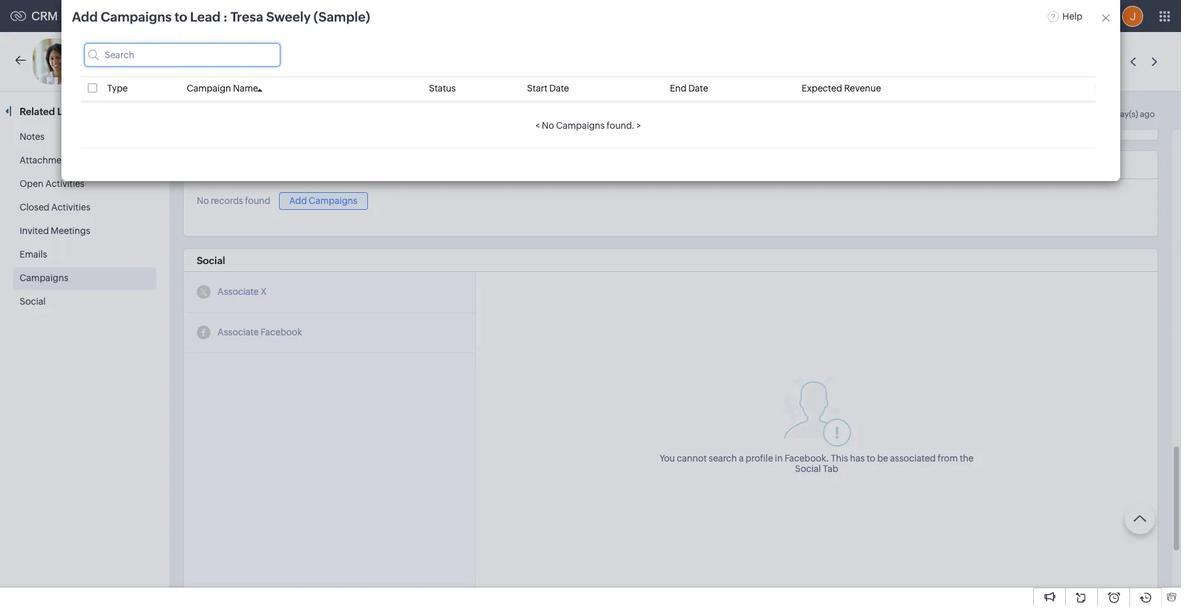Task type: vqa. For each thing, say whether or not it's contained in the screenshot.
Ms.
yes



Task type: describe. For each thing, give the bounding box(es) containing it.
end date link
[[670, 83, 708, 94]]

ms. tresa sweely (sample) - morlong associates
[[88, 53, 351, 68]]

deals link
[[278, 0, 322, 32]]

x
[[261, 287, 267, 297]]

help
[[1063, 11, 1083, 21]]

attachments
[[20, 155, 75, 165]]

in
[[775, 453, 783, 464]]

end
[[670, 83, 687, 94]]

related
[[20, 106, 55, 117]]

timeline
[[270, 105, 309, 116]]

campaign name link
[[186, 83, 263, 94]]

end date
[[670, 83, 708, 94]]

0 vertical spatial facebook
[[261, 327, 302, 338]]

< no campaigns found. >
[[535, 120, 641, 131]]

this
[[831, 453, 849, 464]]

timeline link
[[270, 105, 309, 116]]

found.
[[607, 120, 635, 131]]

date for end date
[[689, 83, 708, 94]]

invited
[[20, 226, 49, 236]]

revenue
[[844, 83, 881, 94]]

start date
[[527, 83, 569, 94]]

overview link
[[199, 105, 242, 116]]

0 vertical spatial social
[[197, 255, 225, 266]]

closed
[[20, 202, 49, 213]]

social inside the . this has to be associated from the social tab
[[796, 464, 822, 474]]

open
[[20, 179, 44, 189]]

associate x
[[218, 287, 267, 297]]

0 vertical spatial sweely
[[266, 9, 311, 24]]

invited meetings link
[[20, 226, 90, 236]]

0 horizontal spatial sweely
[[149, 53, 194, 68]]

leads
[[120, 11, 146, 21]]

campaign name
[[186, 83, 258, 94]]

be
[[878, 453, 889, 464]]

the
[[960, 453, 974, 464]]

ago
[[1141, 109, 1156, 119]]

0 vertical spatial no
[[542, 120, 554, 131]]

no records found
[[197, 196, 271, 206]]

0 horizontal spatial no
[[197, 196, 209, 206]]

<
[[535, 120, 540, 131]]

crm
[[31, 9, 58, 23]]

1 vertical spatial social
[[20, 296, 46, 307]]

social link
[[20, 296, 46, 307]]

related list
[[20, 106, 76, 117]]

activities for open activities
[[45, 179, 85, 189]]

0 vertical spatial (sample)
[[314, 9, 370, 24]]

a
[[739, 453, 744, 464]]

from
[[938, 453, 959, 464]]

attachments link
[[20, 155, 75, 165]]

open activities
[[20, 179, 85, 189]]

notes link
[[20, 131, 45, 142]]

overview
[[199, 105, 242, 116]]

leads link
[[110, 0, 156, 32]]

help link
[[1049, 11, 1083, 21]]

expected revenue link
[[802, 83, 881, 94]]

contacts link
[[156, 0, 216, 32]]

cannot
[[677, 453, 707, 464]]

name
[[233, 83, 258, 94]]

campaigns link
[[20, 273, 68, 283]]

-
[[256, 56, 259, 67]]

associated
[[891, 453, 936, 464]]

0 horizontal spatial tresa
[[114, 53, 146, 68]]

deals
[[288, 11, 311, 21]]

add campaigns link
[[279, 192, 368, 210]]

found
[[245, 196, 271, 206]]

type
[[107, 83, 128, 94]]



Task type: locate. For each thing, give the bounding box(es) containing it.
has
[[851, 453, 865, 464]]

ms.
[[88, 53, 111, 68]]

1 vertical spatial tresa
[[114, 53, 146, 68]]

date for start date
[[549, 83, 569, 94]]

associate down associate x
[[218, 327, 259, 338]]

expected revenue
[[802, 83, 881, 94]]

open activities link
[[20, 179, 85, 189]]

facebook right "in"
[[785, 453, 827, 464]]

accounts link
[[216, 0, 278, 32]]

date right start at left
[[549, 83, 569, 94]]

emails link
[[20, 249, 47, 260]]

contacts
[[167, 11, 205, 21]]

status link
[[429, 83, 456, 94]]

next record image
[[1152, 57, 1161, 66]]

add campaigns to lead  :  tresa sweely (sample)
[[72, 9, 370, 24]]

list
[[57, 106, 74, 117]]

2 vertical spatial social
[[796, 464, 822, 474]]

lead
[[190, 9, 220, 24]]

update
[[1073, 109, 1102, 119]]

you
[[660, 453, 676, 464]]

sweely
[[266, 9, 311, 24], [149, 53, 194, 68]]

closed activities link
[[20, 202, 90, 213]]

campaigns
[[100, 9, 171, 24], [556, 120, 605, 131], [309, 195, 358, 206], [20, 273, 68, 283]]

1 vertical spatial facebook
[[785, 453, 827, 464]]

1 horizontal spatial tresa
[[230, 9, 263, 24]]

associate facebook
[[218, 327, 302, 338]]

0 horizontal spatial to
[[174, 9, 187, 24]]

campaign
[[186, 83, 231, 94]]

invited meetings
[[20, 226, 90, 236]]

0 horizontal spatial social
[[20, 296, 46, 307]]

social
[[197, 255, 225, 266], [20, 296, 46, 307], [796, 464, 822, 474]]

associates
[[302, 56, 351, 67]]

status
[[429, 83, 456, 94]]

no right <
[[542, 120, 554, 131]]

0 vertical spatial to
[[174, 9, 187, 24]]

.
[[827, 453, 830, 464]]

1 date from the left
[[549, 83, 569, 94]]

1 vertical spatial activities
[[51, 202, 90, 213]]

0 vertical spatial add
[[72, 9, 97, 24]]

home
[[74, 11, 100, 21]]

0 horizontal spatial facebook
[[261, 327, 302, 338]]

1 horizontal spatial :
[[1104, 109, 1107, 119]]

add for add campaigns to lead  :  tresa sweely (sample)
[[72, 9, 97, 24]]

tasks
[[332, 11, 355, 21]]

associate for x
[[218, 287, 259, 297]]

1 vertical spatial no
[[197, 196, 209, 206]]

9
[[1108, 109, 1114, 119]]

you cannot search a profile in facebook
[[660, 453, 827, 464]]

0 horizontal spatial date
[[549, 83, 569, 94]]

:
[[223, 9, 228, 24], [1104, 109, 1107, 119]]

1 horizontal spatial facebook
[[785, 453, 827, 464]]

0 horizontal spatial (sample)
[[197, 53, 253, 68]]

tab
[[823, 464, 839, 474]]

activities for closed activities
[[51, 202, 90, 213]]

home link
[[63, 0, 110, 32]]

(sample) up campaign name link
[[197, 53, 253, 68]]

1 horizontal spatial sweely
[[266, 9, 311, 24]]

0 vertical spatial tresa
[[230, 9, 263, 24]]

. this has to be associated from the social tab
[[796, 453, 974, 474]]

1 horizontal spatial no
[[542, 120, 554, 131]]

0 horizontal spatial :
[[223, 9, 228, 24]]

type link
[[107, 83, 128, 94]]

no left records
[[197, 196, 209, 206]]

social up associate x
[[197, 255, 225, 266]]

(sample)
[[314, 9, 370, 24], [197, 53, 253, 68]]

social left .
[[796, 464, 822, 474]]

1 vertical spatial to
[[867, 453, 876, 464]]

2 associate from the top
[[218, 327, 259, 338]]

activities
[[45, 179, 85, 189], [51, 202, 90, 213]]

last update : 9 day(s) ago
[[1055, 109, 1156, 119]]

associate for facebook
[[218, 327, 259, 338]]

0 vertical spatial activities
[[45, 179, 85, 189]]

: left 9
[[1104, 109, 1107, 119]]

to inside the . this has to be associated from the social tab
[[867, 453, 876, 464]]

profile
[[746, 453, 774, 464]]

1 horizontal spatial date
[[689, 83, 708, 94]]

: right lead
[[223, 9, 228, 24]]

add campaigns
[[289, 195, 358, 206]]

0 vertical spatial associate
[[218, 287, 259, 297]]

date right end
[[689, 83, 708, 94]]

add right found
[[289, 195, 307, 206]]

>
[[637, 120, 641, 131]]

tresa right lead
[[230, 9, 263, 24]]

activities up the 'meetings'
[[51, 202, 90, 213]]

records
[[211, 196, 243, 206]]

crm link
[[10, 9, 58, 23]]

tasks link
[[322, 0, 366, 32]]

expected
[[802, 83, 842, 94]]

1 vertical spatial sweely
[[149, 53, 194, 68]]

Search text field
[[84, 43, 280, 67]]

accounts
[[226, 11, 267, 21]]

sweely up campaign
[[149, 53, 194, 68]]

start date link
[[527, 83, 569, 94]]

previous record image
[[1131, 57, 1137, 66]]

1 vertical spatial (sample)
[[197, 53, 253, 68]]

0 horizontal spatial add
[[72, 9, 97, 24]]

sweely up morlong
[[266, 9, 311, 24]]

1 horizontal spatial social
[[197, 255, 225, 266]]

start
[[527, 83, 548, 94]]

1 vertical spatial add
[[289, 195, 307, 206]]

2 date from the left
[[689, 83, 708, 94]]

no
[[542, 120, 554, 131], [197, 196, 209, 206]]

add for add campaigns
[[289, 195, 307, 206]]

associate
[[218, 287, 259, 297], [218, 327, 259, 338]]

search
[[709, 453, 738, 464]]

1 vertical spatial associate
[[218, 327, 259, 338]]

calendar image
[[1043, 11, 1054, 21]]

to
[[174, 9, 187, 24], [867, 453, 876, 464]]

closed activities
[[20, 202, 90, 213]]

date
[[549, 83, 569, 94], [689, 83, 708, 94]]

last
[[1055, 109, 1071, 119]]

1 horizontal spatial to
[[867, 453, 876, 464]]

activities up 'closed activities' link
[[45, 179, 85, 189]]

add right crm
[[72, 9, 97, 24]]

social down campaigns link
[[20, 296, 46, 307]]

add
[[72, 9, 97, 24], [289, 195, 307, 206]]

morlong
[[261, 56, 300, 67]]

1 horizontal spatial (sample)
[[314, 9, 370, 24]]

notes
[[20, 131, 45, 142]]

associate left x
[[218, 287, 259, 297]]

emails
[[20, 249, 47, 260]]

to left lead
[[174, 9, 187, 24]]

1 associate from the top
[[218, 287, 259, 297]]

(sample) right deals
[[314, 9, 370, 24]]

to left be
[[867, 453, 876, 464]]

meetings
[[51, 226, 90, 236]]

1 horizontal spatial add
[[289, 195, 307, 206]]

tresa right the ms.
[[114, 53, 146, 68]]

2 horizontal spatial social
[[796, 464, 822, 474]]

facebook down x
[[261, 327, 302, 338]]

1 vertical spatial :
[[1104, 109, 1107, 119]]

0 vertical spatial :
[[223, 9, 228, 24]]

day(s)
[[1115, 109, 1139, 119]]



